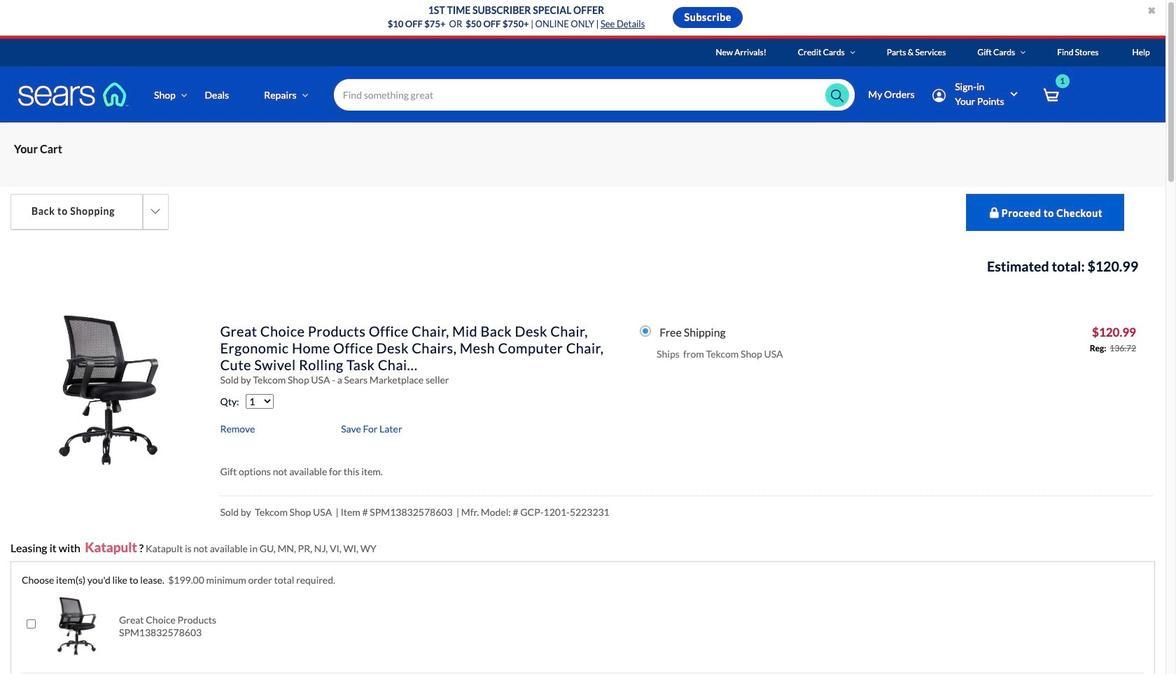 Task type: locate. For each thing, give the bounding box(es) containing it.
angle down image
[[850, 48, 855, 57], [1020, 48, 1026, 57], [181, 90, 187, 100], [302, 90, 308, 100]]

None radio
[[640, 326, 651, 337]]

0 vertical spatial great choice products office chair, mid back desk chair, ergonomic home office desk chairs, mesh computer chair, cute swivel rolling task chai… image
[[29, 314, 182, 467]]

navigation
[[0, 123, 1166, 187]]

banner
[[0, 39, 1176, 143]]

Search text field
[[334, 79, 855, 111]]

great choice products office chair, mid back desk chair, ergonomic home office desk chairs, mesh computer chair, cute swivel rolling task chai… image
[[29, 314, 182, 467], [46, 597, 105, 656]]

view cart image
[[1043, 88, 1059, 103]]

None checkbox
[[27, 620, 36, 629]]

main content
[[0, 123, 1166, 674]]



Task type: describe. For each thing, give the bounding box(es) containing it.
home image
[[18, 82, 130, 107]]

1 vertical spatial great choice products office chair, mid back desk chair, ergonomic home office desk chairs, mesh computer chair, cute swivel rolling task chai… image
[[46, 597, 105, 656]]

settings image
[[932, 89, 946, 102]]



Task type: vqa. For each thing, say whether or not it's contained in the screenshot.
Samsung Rf32Cg5900Sraa 30 Cu. Ft. Mega Capacity 3 Door French Door Refrigerator With Family Hub In Stainless Steel image
no



